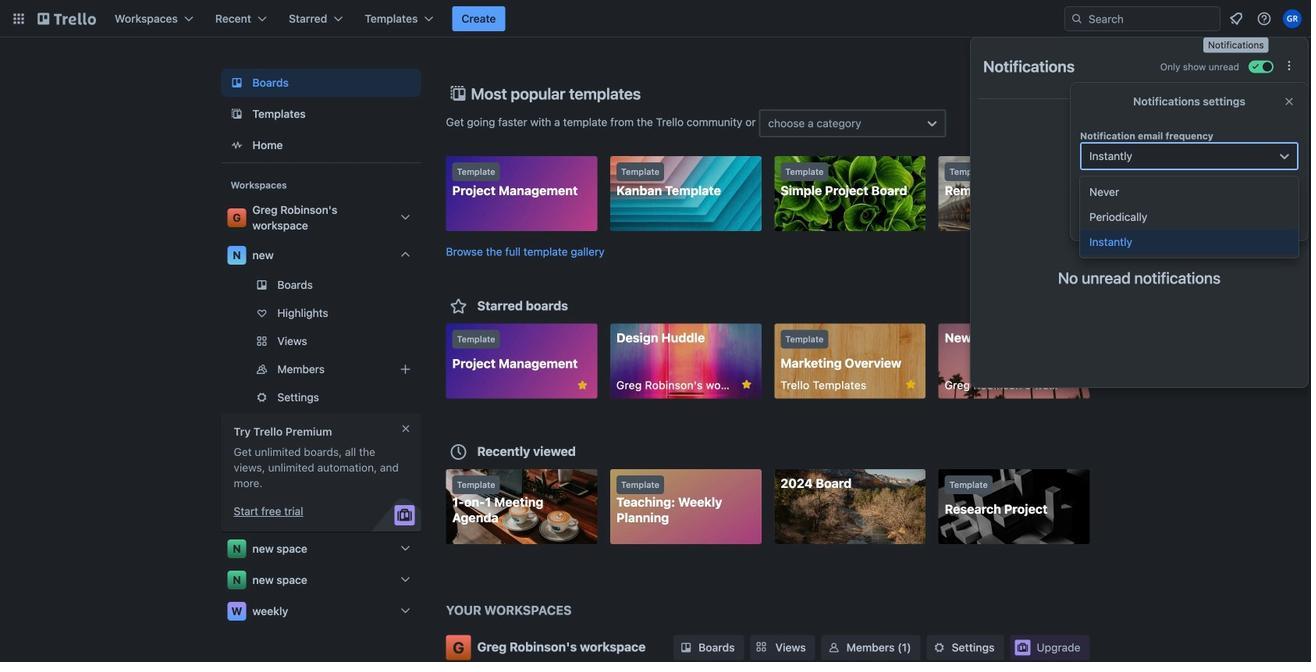 Task type: vqa. For each thing, say whether or not it's contained in the screenshot.
sm icon related to Power-Ups
no



Task type: locate. For each thing, give the bounding box(es) containing it.
2 horizontal spatial sm image
[[932, 640, 948, 655]]

add image
[[396, 360, 415, 379]]

tooltip
[[1204, 37, 1269, 53]]

click to unstar this board. it will be removed from your starred list. image
[[740, 378, 754, 392]]

template board image
[[228, 105, 246, 123]]

close popover image
[[1284, 95, 1296, 108]]

primary element
[[0, 0, 1312, 37]]

board image
[[228, 73, 246, 92]]

1 horizontal spatial sm image
[[827, 640, 842, 655]]

0 notifications image
[[1227, 9, 1246, 28]]

0 horizontal spatial click to unstar this board. it will be removed from your starred list. image
[[576, 378, 590, 392]]

0 horizontal spatial sm image
[[679, 640, 694, 655]]

sm image
[[679, 640, 694, 655], [827, 640, 842, 655], [932, 640, 948, 655]]

1 sm image from the left
[[679, 640, 694, 655]]

click to unstar this board. it will be removed from your starred list. image
[[904, 378, 918, 392], [576, 378, 590, 392]]

2 sm image from the left
[[827, 640, 842, 655]]



Task type: describe. For each thing, give the bounding box(es) containing it.
greg robinson (gregrobinson96) image
[[1284, 9, 1302, 28]]

1 horizontal spatial click to unstar this board. it will be removed from your starred list. image
[[904, 378, 918, 392]]

taco image
[[1098, 140, 1182, 244]]

open information menu image
[[1257, 11, 1273, 27]]

back to home image
[[37, 6, 96, 31]]

home image
[[228, 136, 246, 155]]

search image
[[1071, 12, 1084, 25]]

3 sm image from the left
[[932, 640, 948, 655]]

Search field
[[1065, 6, 1221, 31]]



